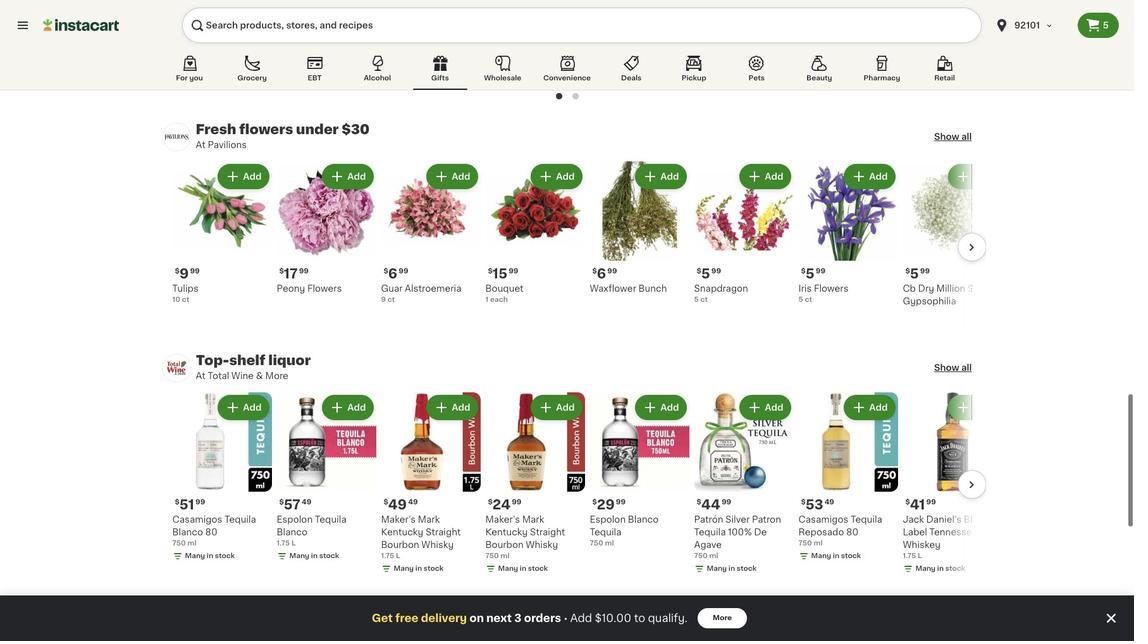 Task type: locate. For each thing, give the bounding box(es) containing it.
1 horizontal spatial whisky
[[526, 541, 558, 550]]

tequila for 53
[[851, 515, 883, 524]]

item carousel region
[[148, 162, 1003, 333], [148, 393, 1003, 577], [944, 636, 972, 641]]

$ up patrón
[[697, 499, 702, 506]]

99 inside $ 41 99
[[927, 499, 937, 506]]

tennessee
[[930, 528, 978, 537]]

mark for 24
[[523, 515, 545, 524]]

alstroemeria
[[405, 284, 462, 293]]

many for 44
[[707, 565, 727, 572]]

tequila for 57
[[315, 515, 347, 524]]

99 right "51"
[[196, 499, 205, 506]]

1 vertical spatial show
[[935, 364, 960, 372]]

49 for 53
[[825, 499, 835, 506]]

$ up maker's mark kentucky straight bourbon whisky 750 ml
[[488, 499, 493, 506]]

in down whiskey
[[938, 565, 944, 572]]

0 horizontal spatial kentucky
[[381, 528, 424, 537]]

0 vertical spatial show
[[935, 133, 960, 141]]

ml inside maker's mark kentucky straight bourbon whisky 750 ml
[[501, 553, 510, 560]]

tequila
[[225, 515, 256, 524], [315, 515, 347, 524], [851, 515, 883, 524], [590, 528, 622, 537], [695, 528, 726, 537]]

stock for 24
[[528, 565, 548, 572]]

l down whiskey
[[918, 553, 923, 560]]

in down patrón silver patron tequila 100% de agave 750 ml
[[729, 565, 735, 572]]

1 horizontal spatial 6
[[597, 267, 606, 281]]

99 for cb dry million star gypsophilia
[[921, 268, 930, 275]]

bourbon down $ 49 49 on the bottom
[[381, 541, 419, 550]]

for you
[[176, 75, 203, 82]]

1 vertical spatial 9
[[381, 296, 386, 303]]

$ inside the $ 51 99
[[175, 499, 180, 506]]

whisky inside maker's mark kentucky straight bourbon whisky 1.75 l
[[422, 541, 454, 550]]

99 up waxflower
[[608, 268, 617, 275]]

99 up snapdragon
[[712, 268, 722, 275]]

0 vertical spatial item carousel region
[[148, 162, 1003, 333]]

99 right 24
[[512, 499, 522, 506]]

$ 5 99 for snapdragon
[[697, 267, 722, 281]]

stock down patrón silver patron tequila 100% de agave 750 ml
[[737, 565, 757, 572]]

6
[[388, 267, 398, 281], [597, 267, 606, 281]]

1 horizontal spatial mark
[[523, 515, 545, 524]]

99 for tulips
[[190, 268, 200, 275]]

750 inside patrón silver patron tequila 100% de agave 750 ml
[[695, 553, 708, 560]]

more right & at the bottom
[[265, 372, 288, 381]]

many down maker's mark kentucky straight bourbon whisky 750 ml
[[498, 565, 518, 572]]

0 horizontal spatial straight
[[426, 528, 461, 537]]

kentucky inside maker's mark kentucky straight bourbon whisky 750 ml
[[486, 528, 528, 537]]

get free delivery on next 3 orders • add $10.00 to qualify.
[[372, 613, 688, 623]]

1 espolon from the left
[[277, 515, 313, 524]]

1 horizontal spatial kentucky
[[486, 528, 528, 537]]

waxflower
[[590, 284, 637, 293]]

9 inside "guar  alstroemeria 9 ct"
[[381, 296, 386, 303]]

92101
[[1015, 21, 1041, 30]]

57
[[284, 498, 301, 512]]

many in stock down casamigos tequila reposado 80 750 ml
[[812, 553, 862, 560]]

whisky for 49
[[422, 541, 454, 550]]

l inside the jack daniel's black label tennessee whiskey 1.75 l
[[918, 553, 923, 560]]

1 vertical spatial shop
[[193, 55, 217, 64]]

750
[[172, 540, 186, 547], [590, 540, 604, 547], [799, 540, 813, 547], [486, 553, 499, 560], [695, 553, 708, 560]]

0 vertical spatial shop
[[183, 27, 206, 36]]

1 horizontal spatial espolon
[[590, 515, 626, 524]]

0 horizontal spatial 6
[[388, 267, 398, 281]]

2 show all from the top
[[935, 364, 972, 372]]

fresh flowers under $30 at pavilions
[[196, 123, 370, 150]]

stock down casamigos tequila reposado 80 750 ml
[[842, 553, 862, 560]]

bourbon
[[381, 541, 419, 550], [486, 541, 524, 550]]

occasion.
[[286, 27, 328, 36]]

in
[[207, 553, 213, 560], [311, 553, 318, 560], [833, 553, 840, 560], [416, 565, 422, 572], [520, 565, 527, 572], [729, 565, 735, 572], [938, 565, 944, 572]]

maker's for 24
[[486, 515, 520, 524]]

ml inside casamigos tequila reposado 80 750 ml
[[814, 540, 823, 547]]

show for 5
[[935, 133, 960, 141]]

bourbon inside maker's mark kentucky straight bourbon whisky 750 ml
[[486, 541, 524, 550]]

total wine & more image
[[162, 354, 191, 382]]

1 80 from the left
[[205, 528, 218, 537]]

pavilions image
[[162, 123, 191, 151]]

1.75 inside espolon tequila blanco 1.75 l
[[277, 540, 290, 547]]

tequila inside casamigos tequila blanco 80 750 ml
[[225, 515, 256, 524]]

3 ct from the left
[[701, 296, 708, 303]]

straight inside maker's mark kentucky straight bourbon whisky 750 ml
[[530, 528, 565, 537]]

orders
[[524, 613, 561, 623]]

de
[[755, 528, 767, 537]]

1.75 for 49
[[381, 553, 394, 560]]

l down $ 49 49 on the bottom
[[396, 553, 400, 560]]

straight for 49
[[426, 528, 461, 537]]

bourbon inside maker's mark kentucky straight bourbon whisky 1.75 l
[[381, 541, 419, 550]]

alcohol
[[364, 75, 391, 82]]

99 right 41
[[927, 499, 937, 506]]

99 right "44"
[[722, 499, 732, 506]]

5 button
[[1078, 13, 1120, 38]]

0 horizontal spatial whisky
[[422, 541, 454, 550]]

whisky inside maker's mark kentucky straight bourbon whisky 750 ml
[[526, 541, 558, 550]]

item carousel region containing 9
[[148, 162, 1003, 333]]

$ up maker's mark kentucky straight bourbon whisky 1.75 l
[[384, 499, 388, 506]]

1 horizontal spatial $ 5 99
[[802, 267, 826, 281]]

wine
[[232, 372, 254, 381]]

casamigos for 53
[[799, 515, 849, 524]]

casamigos up reposado
[[799, 515, 849, 524]]

daniel's
[[927, 515, 962, 524]]

2 $ 5 99 from the left
[[802, 267, 826, 281]]

product group containing 24
[[486, 393, 585, 577]]

1 vertical spatial all
[[962, 364, 972, 372]]

blanco inside espolon tequila blanco 1.75 l
[[277, 528, 308, 537]]

you
[[189, 75, 203, 82]]

99 for snapdragon
[[712, 268, 722, 275]]

99 inside $ 9 99
[[190, 268, 200, 275]]

in down casamigos tequila reposado 80 750 ml
[[833, 553, 840, 560]]

80 inside casamigos tequila blanco 80 750 ml
[[205, 528, 218, 537]]

shop up you
[[193, 55, 217, 64]]

jack
[[903, 515, 925, 524]]

casamigos down the $ 51 99
[[172, 515, 222, 524]]

ct right 10
[[182, 296, 189, 303]]

0 vertical spatial at
[[196, 141, 206, 150]]

ct inside tulips 10 ct
[[182, 296, 189, 303]]

$ 6 99 up guar
[[384, 267, 409, 281]]

in down maker's mark kentucky straight bourbon whisky 1.75 l
[[416, 565, 422, 572]]

maker's inside maker's mark kentucky straight bourbon whisky 1.75 l
[[381, 515, 416, 524]]

cards
[[225, 27, 250, 36]]

1 maker's from the left
[[381, 515, 416, 524]]

stock down the jack daniel's black label tennessee whiskey 1.75 l at the bottom
[[946, 565, 966, 572]]

many in stock for 24
[[498, 565, 548, 572]]

•
[[564, 613, 568, 623]]

in down maker's mark kentucky straight bourbon whisky 750 ml
[[520, 565, 527, 572]]

stock down maker's mark kentucky straight bourbon whisky 1.75 l
[[424, 565, 444, 572]]

2 show from the top
[[935, 364, 960, 372]]

0 vertical spatial all
[[962, 133, 972, 141]]

0 horizontal spatial 80
[[205, 528, 218, 537]]

1 show all link from the top
[[935, 131, 972, 143]]

2 6 from the left
[[597, 267, 606, 281]]

flowers right iris at top right
[[814, 284, 849, 293]]

add inside get free delivery on next 3 orders • add $10.00 to qualify.
[[571, 613, 592, 623]]

2 mark from the left
[[523, 515, 545, 524]]

2 80 from the left
[[847, 528, 859, 537]]

maker's inside maker's mark kentucky straight bourbon whisky 750 ml
[[486, 515, 520, 524]]

99 for casamigos tequila blanco 80
[[196, 499, 205, 506]]

0 horizontal spatial $ 5 99
[[697, 267, 722, 281]]

1 vertical spatial more
[[713, 615, 732, 621]]

kentucky down $ 24 99
[[486, 528, 528, 537]]

49 for 49
[[408, 499, 418, 506]]

ml down agave
[[710, 553, 719, 560]]

l for 41
[[918, 553, 923, 560]]

0 horizontal spatial maker's
[[381, 515, 416, 524]]

show all link
[[935, 131, 972, 143], [935, 362, 972, 374]]

6 up guar
[[388, 267, 398, 281]]

flowers inside product group
[[307, 284, 342, 293]]

mark inside maker's mark kentucky straight bourbon whisky 750 ml
[[523, 515, 545, 524]]

l inside espolon tequila blanco 1.75 l
[[292, 540, 296, 547]]

$ 51 99
[[175, 498, 205, 512]]

gifts button
[[413, 53, 468, 90]]

1.75 down whiskey
[[903, 553, 917, 560]]

shelf
[[229, 354, 266, 367]]

1 horizontal spatial maker's
[[486, 515, 520, 524]]

many in stock down whiskey
[[916, 565, 966, 572]]

many in stock for 53
[[812, 553, 862, 560]]

0 horizontal spatial flowers
[[307, 284, 342, 293]]

stock down espolon tequila blanco 1.75 l
[[319, 553, 339, 560]]

49 inside $ 49 49
[[408, 499, 418, 506]]

1 horizontal spatial blanco
[[277, 528, 308, 537]]

ct down iris at top right
[[805, 296, 813, 303]]

ct down guar
[[388, 296, 395, 303]]

1.75 for 41
[[903, 553, 917, 560]]

blanco for 51
[[172, 528, 203, 537]]

ct down snapdragon
[[701, 296, 708, 303]]

2 horizontal spatial $ 5 99
[[906, 267, 930, 281]]

49 inside $ 57 49
[[302, 499, 312, 506]]

1 at from the top
[[196, 141, 206, 150]]

0 vertical spatial more
[[265, 372, 288, 381]]

at inside fresh flowers under $30 at pavilions
[[196, 141, 206, 150]]

item carousel region for fresh flowers under $30
[[148, 162, 1003, 333]]

in down espolon tequila blanco 1.75 l
[[311, 553, 318, 560]]

$ up reposado
[[802, 499, 806, 506]]

stock down casamigos tequila blanco 80 750 ml at the left bottom of the page
[[215, 553, 235, 560]]

ct inside snapdragon 5 ct
[[701, 296, 708, 303]]

$ 44 99
[[697, 498, 732, 512]]

2 flowers from the left
[[814, 284, 849, 293]]

treatment tracker modal dialog
[[0, 596, 1135, 641]]

99 for peony flowers
[[299, 268, 309, 275]]

maker's down 24
[[486, 515, 520, 524]]

$ 5 99
[[697, 267, 722, 281], [802, 267, 826, 281], [906, 267, 930, 281]]

$ inside $ 41 99
[[906, 499, 911, 506]]

in for 24
[[520, 565, 527, 572]]

1 horizontal spatial bourbon
[[486, 541, 524, 550]]

bourbon for 49
[[381, 541, 419, 550]]

2 straight from the left
[[530, 528, 565, 537]]

0 horizontal spatial 1.75
[[277, 540, 290, 547]]

1 show from the top
[[935, 133, 960, 141]]

0 horizontal spatial casamigos
[[172, 515, 222, 524]]

espolon down $ 57 49
[[277, 515, 313, 524]]

$ up jack
[[906, 499, 911, 506]]

flowers right peony
[[307, 284, 342, 293]]

show
[[935, 133, 960, 141], [935, 364, 960, 372]]

flowers inside iris flowers 5 ct
[[814, 284, 849, 293]]

it's gifting made easy shop gift cards for any occasion.
[[183, 10, 348, 36]]

maker's for 49
[[381, 515, 416, 524]]

4 ct from the left
[[805, 296, 813, 303]]

ml down the $ 51 99
[[188, 540, 197, 547]]

1 all from the top
[[962, 133, 972, 141]]

99 for bouquet
[[509, 268, 519, 275]]

$ up peony
[[279, 268, 284, 275]]

in down casamigos tequila blanco 80 750 ml at the left bottom of the page
[[207, 553, 213, 560]]

Search field
[[182, 8, 982, 43]]

99 inside the $ 51 99
[[196, 499, 205, 506]]

label
[[903, 528, 928, 537]]

tequila inside casamigos tequila reposado 80 750 ml
[[851, 515, 883, 524]]

&
[[256, 372, 263, 381]]

espolon inside espolon tequila blanco 1.75 l
[[277, 515, 313, 524]]

convenience
[[544, 75, 591, 82]]

$ 17 99
[[279, 267, 309, 281]]

1 whisky from the left
[[422, 541, 454, 550]]

mark for 49
[[418, 515, 440, 524]]

stock for 51
[[215, 553, 235, 560]]

1.75
[[277, 540, 290, 547], [381, 553, 394, 560], [903, 553, 917, 560]]

99 up dry
[[921, 268, 930, 275]]

bourbon for 24
[[486, 541, 524, 550]]

2 horizontal spatial blanco
[[628, 515, 659, 524]]

shop
[[183, 27, 206, 36], [193, 55, 217, 64]]

2 show all link from the top
[[935, 362, 972, 374]]

kentucky inside maker's mark kentucky straight bourbon whisky 1.75 l
[[381, 528, 424, 537]]

1 horizontal spatial 80
[[847, 528, 859, 537]]

6 up waxflower
[[597, 267, 606, 281]]

bourbon down $ 24 99
[[486, 541, 524, 550]]

1 horizontal spatial 1.75
[[381, 553, 394, 560]]

ml inside espolon blanco tequila 750 ml
[[605, 540, 614, 547]]

750 down "51"
[[172, 540, 186, 547]]

at down fresh
[[196, 141, 206, 150]]

item carousel region for top-shelf liquor
[[148, 393, 1003, 577]]

$ up snapdragon
[[697, 268, 702, 275]]

$ up bouquet
[[488, 268, 493, 275]]

99 up tulips
[[190, 268, 200, 275]]

at inside top-shelf liquor at total wine & more
[[196, 372, 206, 381]]

blanco inside casamigos tequila blanco 80 750 ml
[[172, 528, 203, 537]]

1 horizontal spatial 9
[[381, 296, 386, 303]]

many for 49
[[394, 565, 414, 572]]

$ 6 99
[[384, 267, 409, 281], [593, 267, 617, 281]]

1 horizontal spatial flowers
[[814, 284, 849, 293]]

0 horizontal spatial more
[[265, 372, 288, 381]]

many in stock down maker's mark kentucky straight bourbon whisky 750 ml
[[498, 565, 548, 572]]

ml down reposado
[[814, 540, 823, 547]]

2 ct from the left
[[388, 296, 395, 303]]

80 inside casamigos tequila reposado 80 750 ml
[[847, 528, 859, 537]]

49 inside $ 53 49
[[825, 499, 835, 506]]

now
[[219, 55, 239, 64]]

iris
[[799, 284, 812, 293]]

9 up tulips
[[180, 267, 189, 281]]

2 horizontal spatial 1.75
[[903, 553, 917, 560]]

wholesale button
[[476, 53, 530, 90]]

3
[[515, 613, 522, 623]]

ct
[[182, 296, 189, 303], [388, 296, 395, 303], [701, 296, 708, 303], [805, 296, 813, 303]]

1.75 inside maker's mark kentucky straight bourbon whisky 1.75 l
[[381, 553, 394, 560]]

ml down $ 29 99
[[605, 540, 614, 547]]

espolon down $ 29 99
[[590, 515, 626, 524]]

2 $ 6 99 from the left
[[593, 267, 617, 281]]

None search field
[[182, 8, 982, 43]]

espolon
[[277, 515, 313, 524], [590, 515, 626, 524]]

92101 button
[[987, 8, 1078, 43], [995, 8, 1071, 43]]

99 inside $ 44 99
[[722, 499, 732, 506]]

99 right "17" on the top left of page
[[299, 268, 309, 275]]

750 down 29
[[590, 540, 604, 547]]

1 horizontal spatial l
[[396, 553, 400, 560]]

1.75 down $ 49 49 on the bottom
[[381, 553, 394, 560]]

1 ct from the left
[[182, 296, 189, 303]]

blanco inside espolon blanco tequila 750 ml
[[628, 515, 659, 524]]

99 up iris flowers 5 ct
[[816, 268, 826, 275]]

1 horizontal spatial straight
[[530, 528, 565, 537]]

1 casamigos from the left
[[172, 515, 222, 524]]

99 for maker's mark kentucky straight bourbon whisky
[[512, 499, 522, 506]]

on
[[470, 613, 484, 623]]

1 horizontal spatial casamigos
[[799, 515, 849, 524]]

0 horizontal spatial blanco
[[172, 528, 203, 537]]

1 $ 6 99 from the left
[[384, 267, 409, 281]]

2 casamigos from the left
[[799, 515, 849, 524]]

1 vertical spatial show all
[[935, 364, 972, 372]]

dry
[[919, 284, 935, 293]]

99
[[190, 268, 200, 275], [299, 268, 309, 275], [399, 268, 409, 275], [509, 268, 519, 275], [608, 268, 617, 275], [712, 268, 722, 275], [816, 268, 826, 275], [921, 268, 930, 275], [196, 499, 205, 506], [512, 499, 522, 506], [616, 499, 626, 506], [722, 499, 732, 506], [927, 499, 937, 506]]

product group containing 9
[[172, 162, 272, 305]]

0 horizontal spatial espolon
[[277, 515, 313, 524]]

straight
[[426, 528, 461, 537], [530, 528, 565, 537]]

espolon inside espolon blanco tequila 750 ml
[[590, 515, 626, 524]]

many in stock down maker's mark kentucky straight bourbon whisky 1.75 l
[[394, 565, 444, 572]]

$ up espolon blanco tequila 750 ml
[[593, 499, 597, 506]]

2 horizontal spatial l
[[918, 553, 923, 560]]

stock down maker's mark kentucky straight bourbon whisky 750 ml
[[528, 565, 548, 572]]

0 horizontal spatial l
[[292, 540, 296, 547]]

many in stock down casamigos tequila blanco 80 750 ml at the left bottom of the page
[[185, 553, 235, 560]]

blanco
[[628, 515, 659, 524], [172, 528, 203, 537], [277, 528, 308, 537]]

$ up casamigos tequila blanco 80 750 ml at the left bottom of the page
[[175, 499, 180, 506]]

maker's down $ 49 49 on the bottom
[[381, 515, 416, 524]]

0 vertical spatial 9
[[180, 267, 189, 281]]

$ up waxflower
[[593, 268, 597, 275]]

1 horizontal spatial $ 6 99
[[593, 267, 617, 281]]

1.75 down 57
[[277, 540, 290, 547]]

gift
[[208, 27, 223, 36]]

shop inside it's gifting made easy shop gift cards for any occasion.
[[183, 27, 206, 36]]

many in stock down patrón silver patron tequila 100% de agave 750 ml
[[707, 565, 757, 572]]

show all link for 41
[[935, 362, 972, 374]]

2 bourbon from the left
[[486, 541, 524, 550]]

flowers
[[307, 284, 342, 293], [814, 284, 849, 293]]

many down whiskey
[[916, 565, 936, 572]]

many for 24
[[498, 565, 518, 572]]

0 horizontal spatial $ 6 99
[[384, 267, 409, 281]]

product group containing 53
[[799, 393, 898, 564]]

snapdragon
[[695, 284, 749, 293]]

1 show all from the top
[[935, 133, 972, 141]]

shop down it's
[[183, 27, 206, 36]]

show all link for 5
[[935, 131, 972, 143]]

1 bourbon from the left
[[381, 541, 419, 550]]

more button
[[698, 608, 748, 628]]

1 $ 5 99 from the left
[[697, 267, 722, 281]]

99 for iris flowers
[[816, 268, 826, 275]]

to
[[634, 613, 646, 623]]

$
[[175, 268, 180, 275], [279, 268, 284, 275], [384, 268, 388, 275], [488, 268, 493, 275], [593, 268, 597, 275], [697, 268, 702, 275], [802, 268, 806, 275], [906, 268, 911, 275], [175, 499, 180, 506], [279, 499, 284, 506], [384, 499, 388, 506], [488, 499, 493, 506], [593, 499, 597, 506], [697, 499, 702, 506], [802, 499, 806, 506], [906, 499, 911, 506]]

9 down guar
[[381, 296, 386, 303]]

2 espolon from the left
[[590, 515, 626, 524]]

750 down reposado
[[799, 540, 813, 547]]

mark inside maker's mark kentucky straight bourbon whisky 1.75 l
[[418, 515, 440, 524]]

many for 41
[[916, 565, 936, 572]]

99 inside $ 15 99
[[509, 268, 519, 275]]

99 inside $ 17 99
[[299, 268, 309, 275]]

2 kentucky from the left
[[486, 528, 528, 537]]

1 flowers from the left
[[307, 284, 342, 293]]

at left total
[[196, 372, 206, 381]]

mark
[[418, 515, 440, 524], [523, 515, 545, 524]]

750 down agave
[[695, 553, 708, 560]]

l down 57
[[292, 540, 296, 547]]

99 inside $ 24 99
[[512, 499, 522, 506]]

99 inside $ 29 99
[[616, 499, 626, 506]]

many down agave
[[707, 565, 727, 572]]

kentucky down $ 49 49 on the bottom
[[381, 528, 424, 537]]

$ 5 99 up snapdragon
[[697, 267, 722, 281]]

0 horizontal spatial bourbon
[[381, 541, 419, 550]]

many in stock for 49
[[394, 565, 444, 572]]

ml down $ 24 99
[[501, 553, 510, 560]]

1 vertical spatial show all link
[[935, 362, 972, 374]]

casamigos inside casamigos tequila reposado 80 750 ml
[[799, 515, 849, 524]]

9
[[180, 267, 189, 281], [381, 296, 386, 303]]

99 right 29
[[616, 499, 626, 506]]

straight inside maker's mark kentucky straight bourbon whisky 1.75 l
[[426, 528, 461, 537]]

casamigos inside casamigos tequila blanco 80 750 ml
[[172, 515, 222, 524]]

750 inside espolon blanco tequila 750 ml
[[590, 540, 604, 547]]

l inside maker's mark kentucky straight bourbon whisky 1.75 l
[[396, 553, 400, 560]]

1 kentucky from the left
[[381, 528, 424, 537]]

$ up espolon tequila blanco 1.75 l
[[279, 499, 284, 506]]

1 mark from the left
[[418, 515, 440, 524]]

many in stock down espolon tequila blanco 1.75 l
[[290, 553, 339, 560]]

ct inside iris flowers 5 ct
[[805, 296, 813, 303]]

0 horizontal spatial mark
[[418, 515, 440, 524]]

2 maker's from the left
[[486, 515, 520, 524]]

pharmacy
[[864, 75, 901, 82]]

many down reposado
[[812, 553, 832, 560]]

patron
[[752, 515, 782, 524]]

whisky
[[422, 541, 454, 550], [526, 541, 558, 550]]

2 whisky from the left
[[526, 541, 558, 550]]

product group
[[172, 162, 272, 305], [277, 162, 376, 295], [381, 162, 481, 305], [486, 162, 585, 305], [590, 162, 690, 295], [695, 162, 794, 305], [799, 162, 898, 305], [903, 162, 1003, 308], [172, 393, 272, 564], [277, 393, 376, 564], [381, 393, 481, 577], [486, 393, 585, 577], [590, 393, 690, 549], [695, 393, 794, 577], [799, 393, 898, 564], [903, 393, 1003, 577]]

2 all from the top
[[962, 364, 972, 372]]

retail
[[935, 75, 956, 82]]

show all for 5
[[935, 133, 972, 141]]

1.75 inside the jack daniel's black label tennessee whiskey 1.75 l
[[903, 553, 917, 560]]

0 vertical spatial show all
[[935, 133, 972, 141]]

51
[[180, 498, 194, 512]]

80 for 53
[[847, 528, 859, 537]]

more right qualify.
[[713, 615, 732, 621]]

1 vertical spatial at
[[196, 372, 206, 381]]

pavilions
[[208, 141, 247, 150]]

item carousel region containing 51
[[148, 393, 1003, 577]]

many down casamigos tequila blanco 80 750 ml at the left bottom of the page
[[185, 553, 205, 560]]

many down espolon tequila blanco 1.75 l
[[290, 553, 310, 560]]

product group containing 17
[[277, 162, 376, 295]]

ml inside casamigos tequila blanco 80 750 ml
[[188, 540, 197, 547]]

show all for 41
[[935, 364, 972, 372]]

stock for 41
[[946, 565, 966, 572]]

0 vertical spatial show all link
[[935, 131, 972, 143]]

many down maker's mark kentucky straight bourbon whisky 1.75 l
[[394, 565, 414, 572]]

espolon for blanco
[[277, 515, 313, 524]]

$ 5 99 up iris at top right
[[802, 267, 826, 281]]

99 right "15"
[[509, 268, 519, 275]]

$ up tulips
[[175, 268, 180, 275]]

2 at from the top
[[196, 372, 206, 381]]

in for 57
[[311, 553, 318, 560]]

tequila inside espolon tequila blanco 1.75 l
[[315, 515, 347, 524]]

stock for 49
[[424, 565, 444, 572]]

silver
[[726, 515, 750, 524]]

1 horizontal spatial more
[[713, 615, 732, 621]]

iris flowers 5 ct
[[799, 284, 849, 303]]

1 6 from the left
[[388, 267, 398, 281]]

0 horizontal spatial 9
[[180, 267, 189, 281]]

1 vertical spatial item carousel region
[[148, 393, 1003, 577]]

l
[[292, 540, 296, 547], [396, 553, 400, 560], [918, 553, 923, 560]]

1 straight from the left
[[426, 528, 461, 537]]

espolon blanco tequila 750 ml
[[590, 515, 659, 547]]



Task type: describe. For each thing, give the bounding box(es) containing it.
many for 51
[[185, 553, 205, 560]]

product group containing 44
[[695, 393, 794, 577]]

$ up guar
[[384, 268, 388, 275]]

80 for 51
[[205, 528, 218, 537]]

espolon tequila blanco 1.75 l
[[277, 515, 347, 547]]

deals
[[622, 75, 642, 82]]

espolon for tequila
[[590, 515, 626, 524]]

tulips 10 ct
[[172, 284, 199, 303]]

cb
[[903, 284, 916, 293]]

in for 51
[[207, 553, 213, 560]]

agave
[[695, 541, 722, 550]]

99 for guar  alstroemeria
[[399, 268, 409, 275]]

$ inside $ 9 99
[[175, 268, 180, 275]]

$ inside $ 17 99
[[279, 268, 284, 275]]

$30
[[342, 123, 370, 136]]

99 for espolon blanco tequila
[[616, 499, 626, 506]]

in for 49
[[416, 565, 422, 572]]

casamigos tequila reposado 80 750 ml
[[799, 515, 883, 547]]

9 inside product group
[[180, 267, 189, 281]]

fresh
[[196, 123, 236, 136]]

$ 29 99
[[593, 498, 626, 512]]

delivery
[[421, 613, 467, 623]]

patrón silver patron tequila 100% de agave 750 ml
[[695, 515, 782, 560]]

$ inside $ 49 49
[[384, 499, 388, 506]]

total
[[208, 372, 229, 381]]

qualify.
[[648, 613, 688, 623]]

casamigos for 51
[[172, 515, 222, 524]]

$10.00
[[595, 613, 632, 623]]

whisky for 24
[[526, 541, 558, 550]]

more inside top-shelf liquor at total wine & more
[[265, 372, 288, 381]]

ml inside patrón silver patron tequila 100% de agave 750 ml
[[710, 553, 719, 560]]

many in stock for 41
[[916, 565, 966, 572]]

million
[[937, 284, 966, 293]]

it's
[[183, 10, 207, 24]]

patrón
[[695, 515, 724, 524]]

in for 41
[[938, 565, 944, 572]]

blanco for 57
[[277, 528, 308, 537]]

l for 49
[[396, 553, 400, 560]]

show for 41
[[935, 364, 960, 372]]

peony
[[277, 284, 305, 293]]

many in stock for 44
[[707, 565, 757, 572]]

$ up iris at top right
[[802, 268, 806, 275]]

product group containing 29
[[590, 393, 690, 549]]

$ inside $ 24 99
[[488, 499, 493, 506]]

all for 5
[[962, 133, 972, 141]]

99 for jack daniel's black label tennessee whiskey
[[927, 499, 937, 506]]

$ 9 99
[[175, 267, 200, 281]]

whiskey
[[903, 541, 941, 550]]

guar
[[381, 284, 403, 293]]

alcohol button
[[350, 53, 405, 90]]

pets button
[[730, 53, 784, 90]]

bouquet
[[486, 284, 524, 293]]

in for 44
[[729, 565, 735, 572]]

straight for 24
[[530, 528, 565, 537]]

750 inside casamigos tequila blanco 80 750 ml
[[172, 540, 186, 547]]

stock for 53
[[842, 553, 862, 560]]

29
[[597, 498, 615, 512]]

grocery button
[[225, 53, 279, 90]]

free
[[396, 613, 419, 623]]

product group containing 57
[[277, 393, 376, 564]]

many in stock for 51
[[185, 553, 235, 560]]

6 for guar  alstroemeria
[[388, 267, 398, 281]]

$ inside $ 57 49
[[279, 499, 284, 506]]

6 for waxflower bunch
[[597, 267, 606, 281]]

$ 5 99 for iris
[[802, 267, 826, 281]]

10
[[172, 296, 180, 303]]

under
[[296, 123, 339, 136]]

$ 6 99 for guar  alstroemeria
[[384, 267, 409, 281]]

retail button
[[918, 53, 972, 90]]

750 inside maker's mark kentucky straight bourbon whisky 750 ml
[[486, 553, 499, 560]]

$ 6 99 for waxflower bunch
[[593, 267, 617, 281]]

gifting
[[210, 10, 261, 24]]

cb dry million star gypsophilia
[[903, 284, 986, 306]]

top-shelf liquor at total wine & more
[[196, 354, 311, 381]]

pharmacy button
[[855, 53, 910, 90]]

guar  alstroemeria 9 ct
[[381, 284, 462, 303]]

each
[[490, 296, 508, 303]]

bunch
[[639, 284, 667, 293]]

750 inside casamigos tequila reposado 80 750 ml
[[799, 540, 813, 547]]

casamigos tequila blanco 80 750 ml
[[172, 515, 256, 547]]

5 inside button
[[1104, 21, 1109, 30]]

convenience button
[[538, 53, 596, 90]]

product group containing 51
[[172, 393, 272, 564]]

15
[[493, 267, 508, 281]]

maker's mark kentucky straight bourbon whisky 750 ml
[[486, 515, 565, 560]]

more inside more button
[[713, 615, 732, 621]]

2 92101 button from the left
[[995, 8, 1071, 43]]

49 for 57
[[302, 499, 312, 506]]

beauty button
[[793, 53, 847, 90]]

1 92101 button from the left
[[987, 8, 1078, 43]]

stock for 44
[[737, 565, 757, 572]]

reposado
[[799, 528, 845, 537]]

kentucky for 49
[[381, 528, 424, 537]]

$ 24 99
[[488, 498, 522, 512]]

pets
[[749, 75, 765, 82]]

peony flowers
[[277, 284, 342, 293]]

$ 53 49
[[802, 498, 835, 512]]

product group containing 41
[[903, 393, 1003, 577]]

24
[[493, 498, 511, 512]]

stock for 57
[[319, 553, 339, 560]]

in for 53
[[833, 553, 840, 560]]

53
[[806, 498, 824, 512]]

tulips
[[172, 284, 199, 293]]

$ inside $ 29 99
[[593, 499, 597, 506]]

next
[[487, 613, 512, 623]]

100%
[[728, 528, 752, 537]]

made
[[265, 10, 308, 24]]

flowers
[[239, 123, 293, 136]]

waxflower bunch
[[590, 284, 667, 293]]

deals button
[[605, 53, 659, 90]]

instacart image
[[43, 18, 119, 33]]

many in stock for 57
[[290, 553, 339, 560]]

$ inside $ 44 99
[[697, 499, 702, 506]]

black
[[964, 515, 989, 524]]

shop categories tab list
[[162, 53, 972, 90]]

shop now
[[193, 55, 239, 64]]

$ inside $ 53 49
[[802, 499, 806, 506]]

for
[[252, 27, 265, 36]]

99 for waxflower bunch
[[608, 268, 617, 275]]

for you button
[[162, 53, 217, 90]]

$ inside $ 15 99
[[488, 268, 493, 275]]

5 inside iris flowers 5 ct
[[799, 296, 804, 303]]

product group containing 49
[[381, 393, 481, 577]]

bouquet 1 each
[[486, 284, 524, 303]]

many for 53
[[812, 553, 832, 560]]

grocery
[[237, 75, 267, 82]]

flowers for iris flowers 5 ct
[[814, 284, 849, 293]]

pickup button
[[667, 53, 722, 90]]

ct inside "guar  alstroemeria 9 ct"
[[388, 296, 395, 303]]

3 $ 5 99 from the left
[[906, 267, 930, 281]]

tequila inside espolon blanco tequila 750 ml
[[590, 528, 622, 537]]

tequila inside patrón silver patron tequila 100% de agave 750 ml
[[695, 528, 726, 537]]

get
[[372, 613, 393, 623]]

kentucky for 24
[[486, 528, 528, 537]]

$ 15 99
[[488, 267, 519, 281]]

$ up cb on the right top of page
[[906, 268, 911, 275]]

$ 41 99
[[906, 498, 937, 512]]

99 for patrón silver patron tequila 100% de agave
[[722, 499, 732, 506]]

flowers for peony flowers
[[307, 284, 342, 293]]

ebt
[[308, 75, 322, 82]]

many for 57
[[290, 553, 310, 560]]

$ 49 49
[[384, 498, 418, 512]]

all for 41
[[962, 364, 972, 372]]

5 inside snapdragon 5 ct
[[695, 296, 699, 303]]

2 vertical spatial item carousel region
[[944, 636, 972, 641]]

carousel region
[[157, 0, 992, 103]]

tequila for 51
[[225, 515, 256, 524]]

beauty
[[807, 75, 833, 82]]

product group containing 15
[[486, 162, 585, 305]]

any
[[267, 27, 283, 36]]

maker's mark kentucky straight bourbon whisky 1.75 l
[[381, 515, 461, 560]]

gypsophilia
[[903, 297, 957, 306]]



Task type: vqa. For each thing, say whether or not it's contained in the screenshot.
the right blanco
yes



